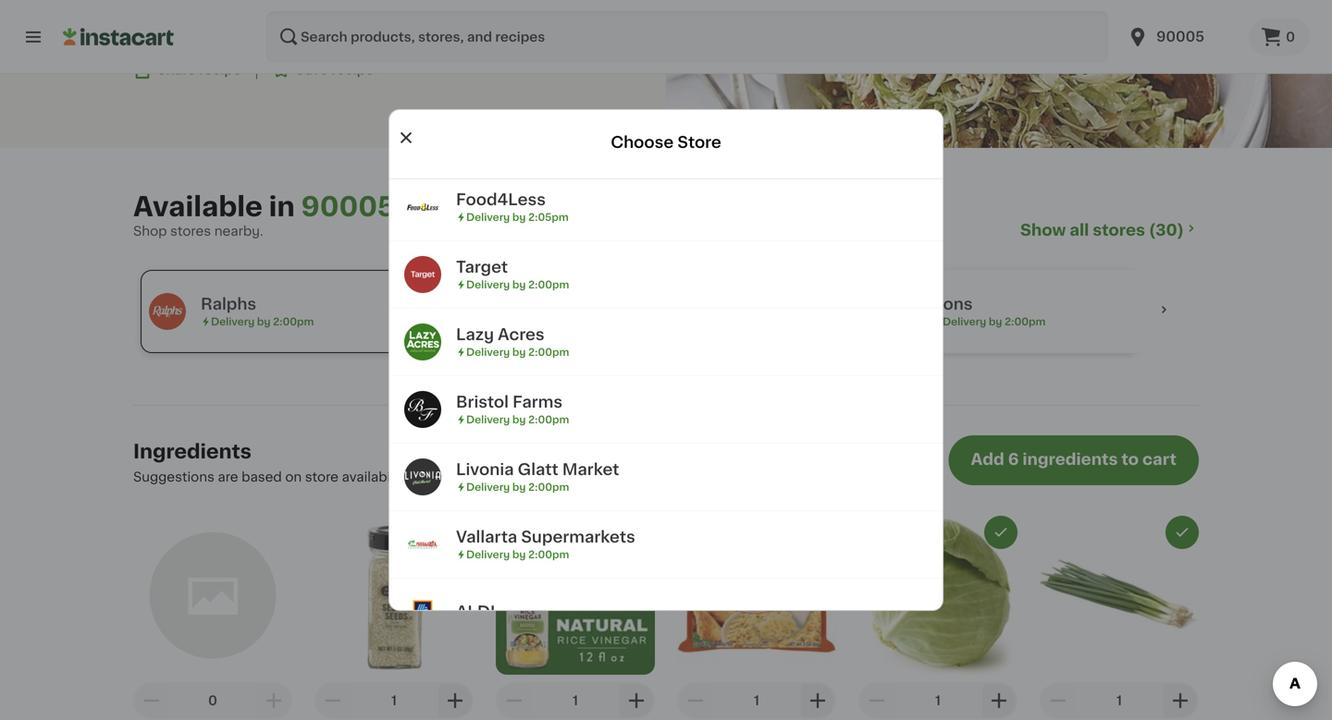 Task type: vqa. For each thing, say whether or not it's contained in the screenshot.
the right BAG
no



Task type: locate. For each thing, give the bounding box(es) containing it.
unselect item image
[[630, 524, 647, 541], [1174, 524, 1191, 541]]

delivery for lazy acres
[[466, 347, 510, 357]]

stores
[[1093, 222, 1145, 238], [170, 225, 211, 238]]

delivery by 2:00pm down "acres"
[[466, 347, 569, 357]]

recipe right the save
[[331, 63, 374, 76]]

decrement quantity image
[[322, 690, 344, 712], [685, 690, 707, 712]]

delivery
[[466, 212, 510, 222], [466, 280, 510, 290], [211, 317, 255, 327], [943, 317, 986, 327], [466, 347, 510, 357], [466, 415, 510, 425], [466, 482, 510, 492], [466, 550, 510, 560]]

1 horizontal spatial to
[[1121, 452, 1139, 468]]

vons image
[[881, 293, 918, 330]]

by for ralphs
[[257, 317, 271, 327]]

211
[[384, 22, 403, 35]]

suggestions
[[133, 471, 214, 484]]

nearby.
[[214, 225, 263, 238]]

1
[[391, 695, 397, 708], [573, 695, 578, 708], [754, 695, 759, 708], [935, 695, 941, 708], [1117, 695, 1122, 708]]

livonia
[[456, 462, 514, 478]]

vallarta supermarkets image
[[404, 526, 441, 563]]

delivery by 2:00pm for livonia glatt market
[[466, 482, 569, 492]]

lazy
[[456, 327, 494, 343]]

2 decrement quantity image from the left
[[685, 690, 707, 712]]

0 horizontal spatial recipe
[[199, 63, 241, 76]]

delivery by 2:00pm down bristol farms
[[466, 415, 569, 425]]

stores inside "available in 90005 shop stores nearby."
[[170, 225, 211, 238]]

recipe right share
[[199, 63, 241, 76]]

to left cart on the bottom of page
[[1121, 452, 1139, 468]]

0 inside button
[[1286, 31, 1295, 43]]

unselect item image down 6
[[993, 524, 1009, 541]]

acres
[[498, 327, 545, 343]]

1 horizontal spatial unselect item image
[[993, 524, 1009, 541]]

decrement quantity image for first increment quantity icon from right
[[1047, 690, 1069, 712]]

calories
[[382, 6, 426, 16]]

8
[[324, 21, 333, 34]]

show all stores (30) button
[[1020, 220, 1199, 241]]

full
[[471, 471, 490, 484]]

glatt
[[518, 462, 558, 478]]

delivery for food4less
[[466, 212, 510, 222]]

0 horizontal spatial decrement quantity image
[[322, 690, 344, 712]]

1 horizontal spatial market
[[704, 296, 761, 312]]

instacart logo image
[[63, 26, 174, 48]]

delivery for target
[[466, 280, 510, 290]]

delivery by 2:00pm for lazy acres
[[466, 347, 569, 357]]

0 horizontal spatial unselect item image
[[630, 524, 647, 541]]

1 vertical spatial to
[[586, 471, 599, 484]]

2:00pm
[[528, 280, 569, 290], [273, 317, 314, 327], [1005, 317, 1046, 327], [528, 347, 569, 357], [528, 415, 569, 425], [528, 482, 569, 492], [528, 550, 569, 560]]

delivery down target
[[466, 280, 510, 290]]

1 increment quantity image from the left
[[444, 690, 466, 712]]

livonia glatt market
[[456, 462, 619, 478]]

2:05pm
[[528, 212, 569, 222]]

livonia glatt market image
[[404, 459, 441, 496]]

0
[[1286, 31, 1295, 43], [208, 695, 217, 708]]

0 inside product group
[[208, 695, 217, 708]]

3 1 from the left
[[754, 695, 759, 708]]

unselect item image down confirm
[[630, 524, 647, 541]]

lazy acres
[[456, 327, 545, 343]]

delivery down livonia
[[466, 482, 510, 492]]

90005 button
[[301, 192, 395, 222]]

delivery down vons
[[943, 317, 986, 327]]

0 horizontal spatial unselect item image
[[449, 524, 465, 541]]

delivery by 2:00pm down vallarta supermarkets
[[466, 550, 569, 560]]

1 decrement quantity image from the left
[[141, 690, 163, 712]]

2 1 from the left
[[573, 695, 578, 708]]

based
[[242, 471, 282, 484]]

delivery by 2:00pm for target
[[466, 280, 569, 290]]

0 horizontal spatial 0
[[208, 695, 217, 708]]

0 vertical spatial 0
[[1286, 31, 1295, 43]]

dialog
[[389, 109, 944, 647]]

target image
[[404, 256, 441, 293]]

2 increment quantity image from the left
[[988, 690, 1010, 712]]

1 product group from the left
[[133, 516, 292, 721]]

recipe inside the save recipe button
[[331, 63, 374, 76]]

market for sprouts farmers market
[[704, 296, 761, 312]]

4 increment quantity image from the left
[[1169, 690, 1191, 712]]

1 recipe from the left
[[199, 63, 241, 76]]

2:00pm for lazy acres
[[528, 347, 569, 357]]

save recipe
[[296, 63, 374, 76]]

1 vertical spatial market
[[562, 462, 619, 478]]

1 vertical spatial 0
[[208, 695, 217, 708]]

delivery by 2:05pm
[[466, 212, 569, 222]]

2:00pm for target
[[528, 280, 569, 290]]

0 horizontal spatial stores
[[170, 225, 211, 238]]

to right list in the bottom left of the page
[[586, 471, 599, 484]]

unselect item image down cart on the bottom of page
[[1174, 524, 1191, 541]]

available in 90005 shop stores nearby.
[[133, 194, 395, 238]]

delivery by 2:00pm down livonia glatt market
[[466, 482, 569, 492]]

choose store
[[611, 135, 721, 150]]

delivery down bristol
[[466, 415, 510, 425]]

confirm
[[602, 471, 653, 484]]

by for vallarta supermarkets
[[512, 550, 526, 560]]

1 unselect item image from the left
[[630, 524, 647, 541]]

market inside dialog
[[562, 462, 619, 478]]

1 horizontal spatial 0
[[1286, 31, 1295, 43]]

shop
[[133, 225, 167, 238]]

delivery by 2:00pm for vallarta supermarkets
[[466, 550, 569, 560]]

show
[[1020, 222, 1066, 238]]

1 horizontal spatial increment quantity image
[[988, 690, 1010, 712]]

3 increment quantity image from the left
[[807, 690, 829, 712]]

and
[[746, 471, 771, 484]]

delivery by 2:00pm up sprouts farmers market icon
[[466, 280, 569, 290]]

ingredient
[[494, 471, 560, 484]]

0 vertical spatial market
[[704, 296, 761, 312]]

delivery by 2:00pm down "ralphs"
[[211, 317, 314, 327]]

use
[[417, 471, 443, 484]]

1 horizontal spatial recipe
[[331, 63, 374, 76]]

4 decrement quantity image from the left
[[1047, 690, 1069, 712]]

2:00pm for ralphs
[[273, 317, 314, 327]]

1 unselect item image from the left
[[449, 524, 465, 541]]

delivery down lazy acres
[[466, 347, 510, 357]]

by for livonia glatt market
[[512, 482, 526, 492]]

market right glatt
[[562, 462, 619, 478]]

2:00pm for vons
[[1005, 317, 1046, 327]]

increment quantity image
[[444, 690, 466, 712], [988, 690, 1010, 712]]

vallarta supermarkets
[[456, 530, 635, 545]]

show all stores (30)
[[1020, 222, 1184, 238]]

market right farmers
[[704, 296, 761, 312]]

1 horizontal spatial unselect item image
[[1174, 524, 1191, 541]]

supermarkets
[[521, 530, 635, 545]]

2 unselect item image from the left
[[1174, 524, 1191, 541]]

list
[[563, 471, 582, 484]]

delivery by 2:00pm for ralphs
[[211, 317, 314, 327]]

delivery by 2:00pm
[[466, 280, 569, 290], [211, 317, 314, 327], [943, 317, 1046, 327], [466, 347, 569, 357], [466, 415, 569, 425], [466, 482, 569, 492], [466, 550, 569, 560]]

1 increment quantity image from the left
[[263, 690, 285, 712]]

90005
[[301, 194, 395, 220]]

by
[[512, 212, 526, 222], [512, 280, 526, 290], [257, 317, 271, 327], [989, 317, 1002, 327], [512, 347, 526, 357], [512, 415, 526, 425], [512, 482, 526, 492], [512, 550, 526, 560]]

recipe
[[199, 63, 241, 76], [331, 63, 374, 76]]

2 unselect item image from the left
[[993, 524, 1009, 541]]

product group containing 0
[[133, 516, 292, 721]]

2 decrement quantity image from the left
[[503, 690, 525, 712]]

increment quantity image
[[263, 690, 285, 712], [625, 690, 648, 712], [807, 690, 829, 712], [1169, 690, 1191, 712]]

delivery down vallarta
[[466, 550, 510, 560]]

increment quantity image for fifth product group
[[988, 690, 1010, 712]]

unselect item image
[[449, 524, 465, 541], [993, 524, 1009, 541]]

bristol farms
[[456, 394, 563, 410]]

5 1 from the left
[[1117, 695, 1122, 708]]

unselect item image for fifth product group
[[993, 524, 1009, 541]]

2 recipe from the left
[[331, 63, 374, 76]]

ingredients
[[1023, 452, 1118, 468]]

1 horizontal spatial stores
[[1093, 222, 1145, 238]]

to
[[1121, 452, 1139, 468], [586, 471, 599, 484]]

correct
[[656, 471, 703, 484]]

to inside button
[[1121, 452, 1139, 468]]

20 min
[[140, 21, 186, 34]]

delivery down "ralphs"
[[211, 317, 255, 327]]

min
[[161, 21, 186, 34]]

delivery for vallarta supermarkets
[[466, 550, 510, 560]]

stores right all
[[1093, 222, 1145, 238]]

recipe inside share recipe button
[[199, 63, 241, 76]]

market
[[704, 296, 761, 312], [562, 462, 619, 478]]

by for target
[[512, 280, 526, 290]]

3 decrement quantity image from the left
[[866, 690, 888, 712]]

unselect item image right vallarta supermarkets 'icon'
[[449, 524, 465, 541]]

sprouts
[[566, 296, 630, 312]]

0 horizontal spatial to
[[586, 471, 599, 484]]

1 horizontal spatial decrement quantity image
[[685, 690, 707, 712]]

delivery by 2:00pm down vons
[[943, 317, 1046, 327]]

0 horizontal spatial increment quantity image
[[444, 690, 466, 712]]

0 horizontal spatial market
[[562, 462, 619, 478]]

0 vertical spatial to
[[1121, 452, 1139, 468]]

product group
[[133, 516, 292, 721], [315, 516, 474, 721], [496, 516, 655, 721], [677, 516, 836, 721], [858, 516, 1018, 721], [1040, 516, 1199, 721]]

delivery down food4less
[[466, 212, 510, 222]]

available
[[133, 194, 263, 220]]

delivery for bristol farms
[[466, 415, 510, 425]]

decrement quantity image
[[141, 690, 163, 712], [503, 690, 525, 712], [866, 690, 888, 712], [1047, 690, 1069, 712]]

0 button
[[1249, 19, 1310, 56]]

stores down 'available' on the top
[[170, 225, 211, 238]]

farmers
[[634, 296, 700, 312]]

vallarta
[[456, 530, 517, 545]]



Task type: describe. For each thing, give the bounding box(es) containing it.
store
[[677, 135, 721, 150]]

1 decrement quantity image from the left
[[322, 690, 344, 712]]

target
[[456, 259, 508, 275]]

servings
[[306, 6, 352, 16]]

food4less image
[[404, 189, 441, 226]]

6 product group from the left
[[1040, 516, 1199, 721]]

add 6 ingredients to cart
[[971, 452, 1177, 468]]

save recipe button
[[272, 61, 374, 79]]

2 increment quantity image from the left
[[625, 690, 648, 712]]

sprouts farmers market
[[566, 296, 761, 312]]

bristol
[[456, 394, 509, 410]]

stores inside 'button'
[[1093, 222, 1145, 238]]

on
[[285, 471, 302, 484]]

4 1 from the left
[[935, 695, 941, 708]]

delivery for vons
[[943, 317, 986, 327]]

increment quantity image for 5th product group from right
[[444, 690, 466, 712]]

market for livonia glatt market
[[562, 462, 619, 478]]

ralphs
[[201, 296, 256, 312]]

farms
[[513, 394, 563, 410]]

recipe for share recipe
[[199, 63, 241, 76]]

decrement quantity image for first increment quantity icon from left
[[141, 690, 163, 712]]

suggestions are based on store availability. use the full ingredient list to confirm correct items and quantities.
[[133, 471, 842, 484]]

all
[[1070, 222, 1089, 238]]

5 product group from the left
[[858, 516, 1018, 721]]

store
[[305, 471, 339, 484]]

delivery for ralphs
[[211, 317, 255, 327]]

delivery by 2:00pm for vons
[[943, 317, 1046, 327]]

cart
[[1142, 452, 1177, 468]]

2:00pm for livonia glatt market
[[528, 482, 569, 492]]

add
[[971, 452, 1004, 468]]

20
[[140, 21, 158, 34]]

dialog containing choose store
[[389, 109, 944, 647]]

3 product group from the left
[[496, 516, 655, 721]]

servings 8
[[306, 6, 352, 34]]

by for food4less
[[512, 212, 526, 222]]

bristol farms image
[[404, 391, 441, 428]]

quantities.
[[774, 471, 842, 484]]

2:00pm for bristol farms
[[528, 415, 569, 425]]

6
[[1008, 452, 1019, 468]]

recipe for save recipe
[[331, 63, 374, 76]]

unselect item image for 6th product group from left
[[1174, 524, 1191, 541]]

in
[[269, 194, 295, 220]]

sprouts farmers market image
[[514, 293, 551, 330]]

food4less
[[456, 192, 546, 208]]

save
[[296, 63, 328, 76]]

total time
[[223, 6, 275, 16]]

ralphs image
[[149, 293, 186, 330]]

add 6 ingredients to cart button
[[949, 436, 1199, 486]]

share
[[157, 63, 196, 76]]

lazy acres image
[[404, 324, 441, 361]]

share recipe button
[[133, 61, 241, 79]]

time
[[251, 6, 275, 16]]

by for vons
[[989, 317, 1002, 327]]

aldi
[[456, 604, 495, 620]]

decrement quantity image for increment quantity image for fifth product group
[[866, 690, 888, 712]]

by for lazy acres
[[512, 347, 526, 357]]

are
[[218, 471, 238, 484]]

decrement quantity image for 3rd increment quantity icon from the right
[[503, 690, 525, 712]]

items
[[707, 471, 743, 484]]

sprouts farmers market link
[[500, 263, 855, 361]]

vons
[[932, 296, 973, 312]]

sesame noodle slaw image
[[666, 0, 1332, 148]]

choose
[[611, 135, 674, 150]]

(30)
[[1149, 222, 1184, 238]]

4 product group from the left
[[677, 516, 836, 721]]

total
[[223, 6, 249, 16]]

share recipe
[[157, 63, 241, 76]]

2:00pm for vallarta supermarkets
[[528, 550, 569, 560]]

1 1 from the left
[[391, 695, 397, 708]]

by for bristol farms
[[512, 415, 526, 425]]

aldi link
[[389, 579, 943, 647]]

unselect item image for fourth product group from the right
[[630, 524, 647, 541]]

2 product group from the left
[[315, 516, 474, 721]]

the
[[446, 471, 467, 484]]

delivery by 2:00pm for bristol farms
[[466, 415, 569, 425]]

unselect item image for 5th product group from right
[[449, 524, 465, 541]]

delivery for livonia glatt market
[[466, 482, 510, 492]]

availability.
[[342, 471, 414, 484]]



